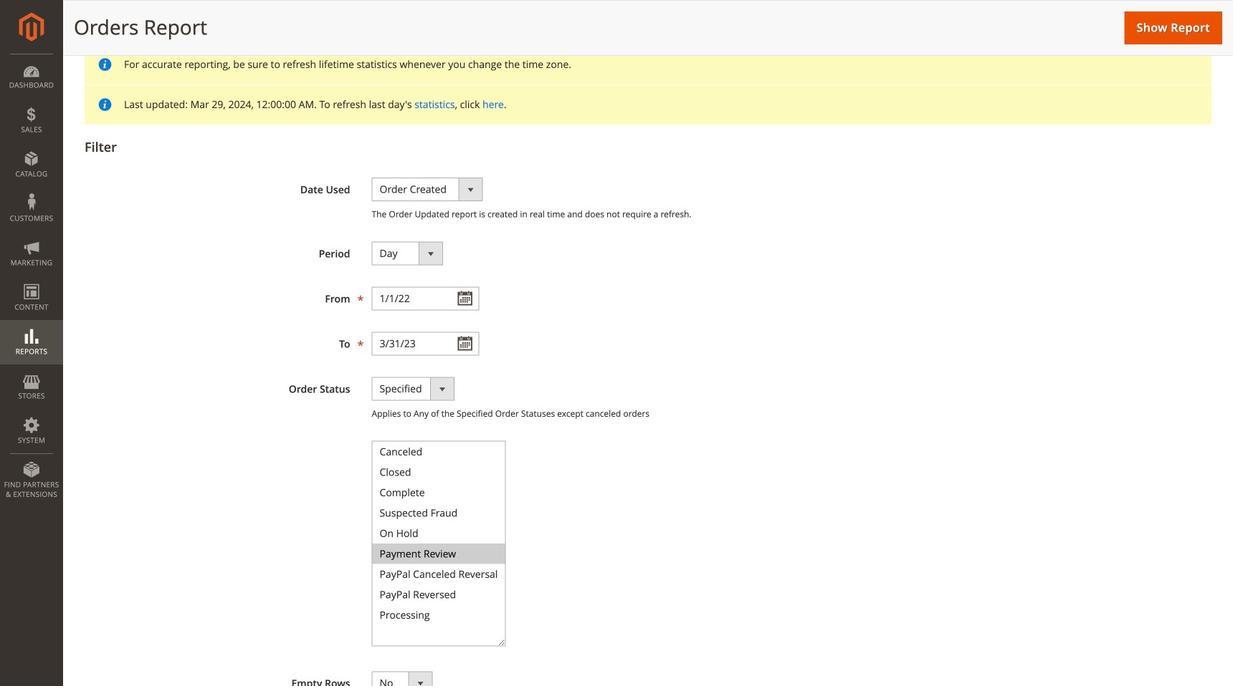 Task type: locate. For each thing, give the bounding box(es) containing it.
None text field
[[372, 332, 479, 356]]

None text field
[[372, 287, 479, 311]]

menu bar
[[0, 54, 63, 507]]



Task type: describe. For each thing, give the bounding box(es) containing it.
magento admin panel image
[[19, 12, 44, 42]]



